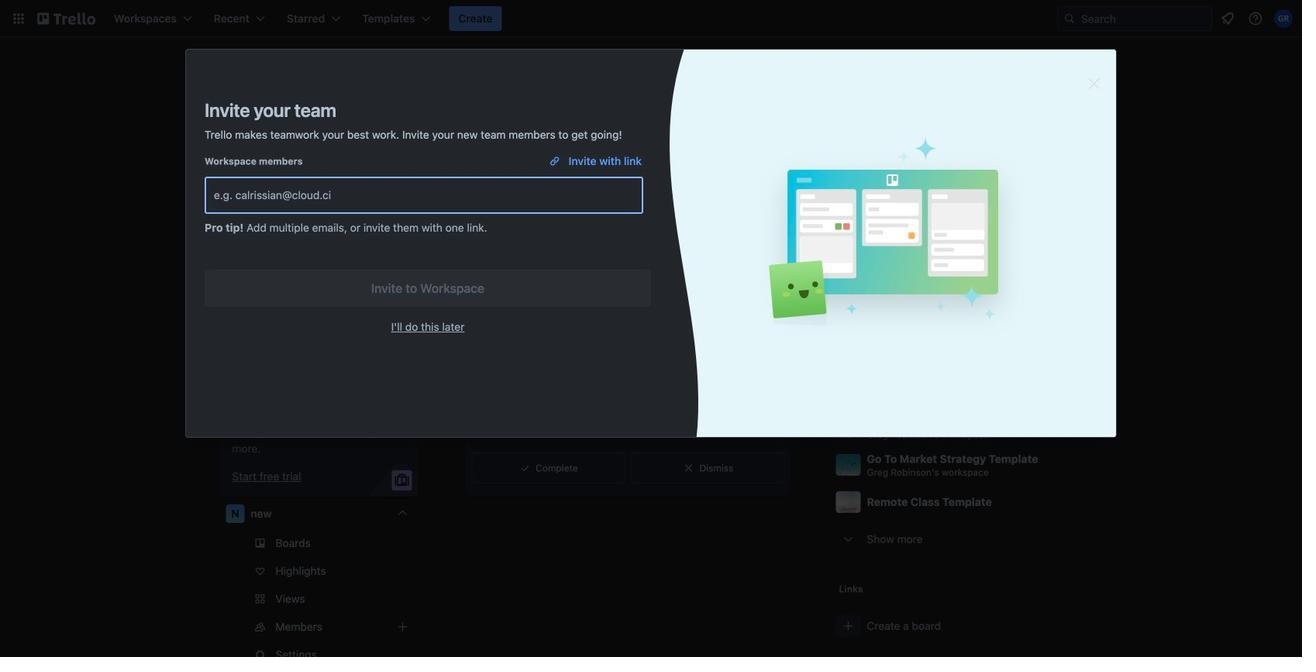 Task type: locate. For each thing, give the bounding box(es) containing it.
add image
[[393, 618, 412, 636]]

template board image
[[226, 104, 245, 122]]

home image
[[226, 135, 245, 153]]

add image
[[393, 326, 412, 345]]

click to star 1-on-1 meeting agenda. it will show up at the top of your boards list. image
[[1069, 420, 1084, 436]]

e.g. calrissian@cloud.ci text field
[[214, 181, 634, 209]]

open information menu image
[[1248, 11, 1264, 26]]

Search field
[[1076, 8, 1212, 29]]



Task type: vqa. For each thing, say whether or not it's contained in the screenshot.
Templates
no



Task type: describe. For each thing, give the bounding box(es) containing it.
0 notifications image
[[1219, 9, 1237, 28]]

greg robinson (gregrobinson96) image
[[1274, 9, 1293, 28]]

search image
[[1064, 12, 1076, 25]]

primary element
[[0, 0, 1302, 37]]



